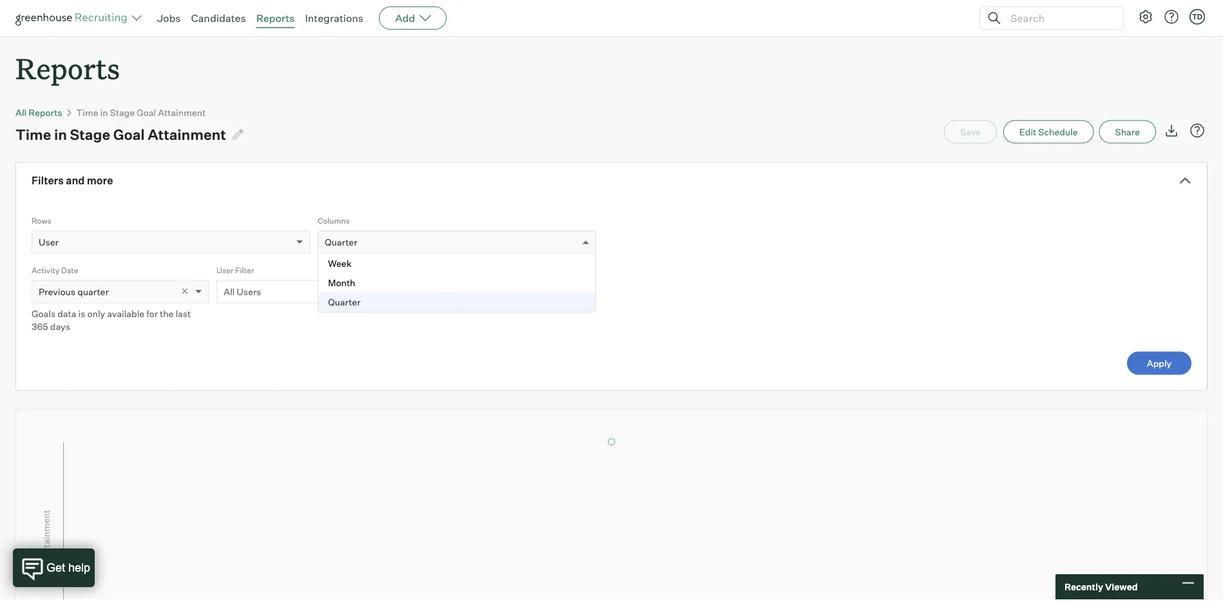 Task type: describe. For each thing, give the bounding box(es) containing it.
apply button
[[1127, 352, 1192, 375]]

recently
[[1065, 581, 1103, 593]]

add
[[395, 12, 415, 24]]

activity
[[32, 265, 59, 275]]

for
[[146, 308, 158, 319]]

candidates link
[[191, 12, 246, 24]]

faq image
[[1190, 123, 1205, 138]]

user option
[[39, 236, 59, 248]]

1 horizontal spatial time
[[76, 107, 98, 118]]

1 vertical spatial goal
[[113, 125, 145, 143]]

days
[[50, 321, 70, 332]]

edit schedule button
[[1003, 120, 1094, 144]]

Search text field
[[1007, 9, 1112, 27]]

0 vertical spatial quarter
[[325, 236, 357, 248]]

month option
[[318, 273, 596, 292]]

0 vertical spatial goal
[[137, 107, 156, 118]]

columns
[[318, 216, 350, 225]]

previous quarter
[[39, 286, 109, 297]]

previous quarter option
[[39, 286, 109, 297]]

filters and more
[[32, 174, 113, 187]]

viewed
[[1105, 581, 1138, 593]]

quarter
[[77, 286, 109, 297]]

0 vertical spatial time in stage goal attainment
[[76, 107, 206, 118]]

all for all reports
[[15, 107, 27, 118]]

add button
[[379, 6, 447, 30]]

filter
[[235, 265, 254, 275]]

schedule
[[1039, 126, 1078, 137]]

1 vertical spatial quarter
[[328, 296, 361, 308]]

1 vertical spatial stage
[[70, 125, 110, 143]]

share
[[1115, 126, 1140, 137]]

user for user filter
[[217, 265, 234, 275]]

td
[[1192, 12, 1203, 21]]

1 vertical spatial attainment
[[148, 125, 226, 143]]

list box containing week
[[318, 254, 596, 312]]

share button
[[1099, 120, 1156, 144]]

download image
[[1164, 123, 1179, 138]]

xychart image
[[32, 410, 1192, 600]]

recently viewed
[[1065, 581, 1138, 593]]

more
[[87, 174, 113, 187]]

1 vertical spatial quarter option
[[318, 292, 596, 312]]

0 horizontal spatial in
[[54, 125, 67, 143]]

goals
[[32, 308, 56, 319]]

td button
[[1190, 9, 1205, 24]]

2 vertical spatial reports
[[29, 107, 62, 118]]

time in stage goal attainment link
[[76, 107, 206, 118]]

all reports
[[15, 107, 62, 118]]

apply
[[1147, 357, 1172, 369]]



Task type: vqa. For each thing, say whether or not it's contained in the screenshot.
College inside the option
no



Task type: locate. For each thing, give the bounding box(es) containing it.
is
[[78, 308, 85, 319]]

1 horizontal spatial in
[[100, 107, 108, 118]]

time in stage goal attainment
[[76, 107, 206, 118], [15, 125, 226, 143]]

jobs
[[157, 12, 181, 24]]

1 horizontal spatial user
[[217, 265, 234, 275]]

td button
[[1187, 6, 1208, 27]]

0 vertical spatial in
[[100, 107, 108, 118]]

quarter option up the week
[[325, 236, 357, 248]]

all reports link
[[15, 107, 62, 118]]

candidates
[[191, 12, 246, 24]]

edit
[[1020, 126, 1037, 137]]

quarter option down week option
[[318, 292, 596, 312]]

filters
[[32, 174, 64, 187]]

1 vertical spatial time
[[15, 125, 51, 143]]

1 vertical spatial reports
[[15, 49, 120, 87]]

previous
[[39, 286, 75, 297]]

goals data is only available for the last 365 days
[[32, 308, 191, 332]]

time down all reports
[[15, 125, 51, 143]]

user for user
[[39, 236, 59, 248]]

week
[[328, 258, 352, 269]]

1 vertical spatial all
[[224, 286, 235, 297]]

reports
[[256, 12, 295, 24], [15, 49, 120, 87], [29, 107, 62, 118]]

1 horizontal spatial all
[[224, 286, 235, 297]]

the
[[160, 308, 174, 319]]

stage
[[110, 107, 135, 118], [70, 125, 110, 143]]

activity date
[[32, 265, 78, 275]]

integrations link
[[305, 12, 364, 24]]

quarter
[[325, 236, 357, 248], [328, 296, 361, 308]]

greenhouse recruiting image
[[15, 10, 131, 26]]

in
[[100, 107, 108, 118], [54, 125, 67, 143]]

0 vertical spatial all
[[15, 107, 27, 118]]

None field
[[325, 231, 328, 255]]

0 vertical spatial stage
[[110, 107, 135, 118]]

week option
[[318, 254, 596, 273]]

attainment
[[158, 107, 206, 118], [148, 125, 226, 143]]

time right all reports
[[76, 107, 98, 118]]

quarter down the month
[[328, 296, 361, 308]]

all for all users
[[224, 286, 235, 297]]

1 vertical spatial in
[[54, 125, 67, 143]]

edit schedule
[[1020, 126, 1078, 137]]

0 vertical spatial quarter option
[[325, 236, 357, 248]]

quarter option
[[325, 236, 357, 248], [318, 292, 596, 312]]

available
[[107, 308, 144, 319]]

only
[[87, 308, 105, 319]]

month
[[328, 277, 355, 288]]

1 vertical spatial time in stage goal attainment
[[15, 125, 226, 143]]

0 horizontal spatial all
[[15, 107, 27, 118]]

user filter
[[217, 265, 254, 275]]

list box
[[318, 254, 596, 312]]

user left filter
[[217, 265, 234, 275]]

quarter up the week
[[325, 236, 357, 248]]

date
[[61, 265, 78, 275]]

all
[[15, 107, 27, 118], [224, 286, 235, 297]]

last
[[176, 308, 191, 319]]

jobs link
[[157, 12, 181, 24]]

×
[[181, 283, 189, 298]]

integrations
[[305, 12, 364, 24]]

save and schedule this report to revisit it! element
[[944, 120, 1003, 144]]

0 horizontal spatial user
[[39, 236, 59, 248]]

365
[[32, 321, 48, 332]]

users
[[237, 286, 261, 297]]

0 vertical spatial attainment
[[158, 107, 206, 118]]

data
[[58, 308, 76, 319]]

and
[[66, 174, 85, 187]]

all users
[[224, 286, 261, 297]]

0 vertical spatial user
[[39, 236, 59, 248]]

configure image
[[1138, 9, 1154, 24]]

reports link
[[256, 12, 295, 24]]

1 vertical spatial user
[[217, 265, 234, 275]]

0 horizontal spatial time
[[15, 125, 51, 143]]

user
[[39, 236, 59, 248], [217, 265, 234, 275]]

goal
[[137, 107, 156, 118], [113, 125, 145, 143]]

user down rows
[[39, 236, 59, 248]]

0 vertical spatial reports
[[256, 12, 295, 24]]

rows
[[32, 216, 51, 225]]

time
[[76, 107, 98, 118], [15, 125, 51, 143]]

0 vertical spatial time
[[76, 107, 98, 118]]



